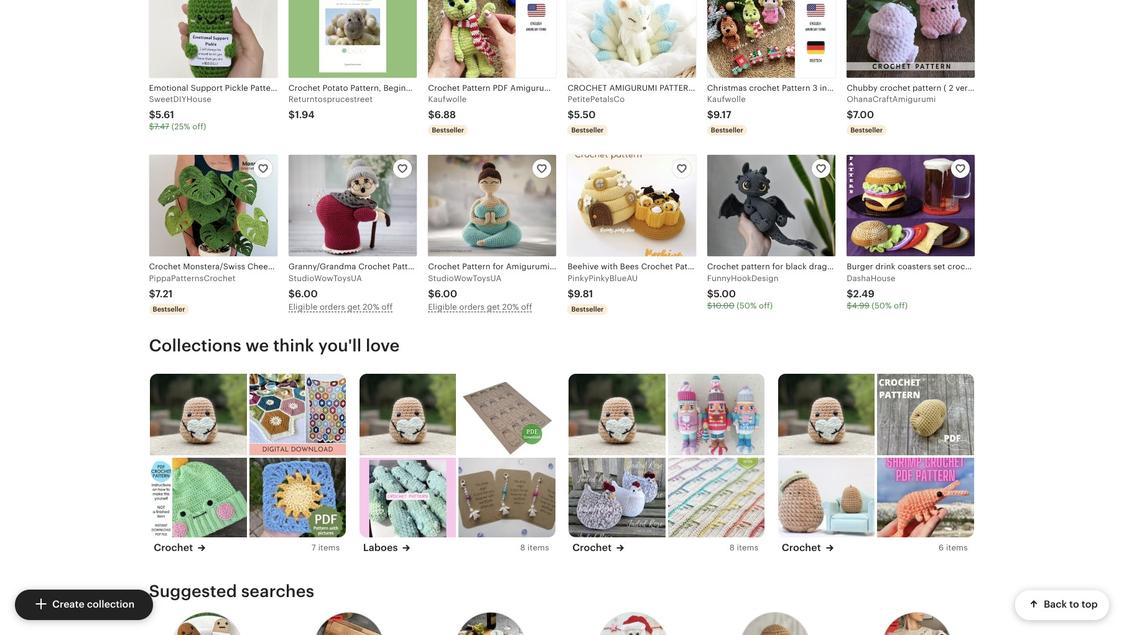 Task type: vqa. For each thing, say whether or not it's contained in the screenshot.


Task type: describe. For each thing, give the bounding box(es) containing it.
$ inside the kaufwolle $ 9.17 bestseller
[[707, 109, 714, 121]]

crochet sun granny square pattern pdf, step by step crochet pattern with pictures, crochet pattern for beginners, summer crochet project image
[[249, 458, 346, 540]]

kitsune
[[745, 83, 774, 92]]

the
[[730, 83, 742, 92]]

bestseller for 7.21
[[153, 305, 185, 313]]

christmas crochet pattern 3 in 1 grinch and his frinds/crochet green villain/ginch christmas decor image
[[707, 0, 836, 77]]

beehive with bees crochet pattern pinkypinkyblueau $ 9.81 bestseller
[[568, 262, 704, 313]]

amigurumi
[[609, 83, 657, 92]]

think
[[273, 336, 314, 355]]

$ inside ohanacraftamigurumi $ 7.00 bestseller
[[847, 109, 853, 121]]

orders for eligible orders get 20% off button for granny/grandma crochet pattern amigurumi pin cushion en, es, it, fr, pt, de - diy crochet project for home decor / instant download image
[[320, 302, 345, 312]]

jaycee the emotional support potato - amigurumi pdf pattern image for froggy fold over beanie hat crochet pattern, crochet hat pattern, kawaii frog hat, crochet beanie image
[[150, 374, 247, 455]]

sweetdiyhouse $ 5.61 $ 7.47 (25% off)
[[149, 94, 211, 131]]

beehive
[[568, 262, 599, 272]]

crochet inside beehive with bees crochet pattern pinkypinkyblueau $ 9.81 bestseller
[[641, 262, 673, 272]]

kaufwolle for 9.17
[[707, 94, 746, 104]]

7 items
[[312, 543, 340, 552]]

searches
[[241, 582, 314, 601]]

crochet pattern pdf amigurumi the christmas thief grinch plush / crochet green villain / grinch crochet pattern / amigurumi christmas image
[[428, 0, 556, 77]]

fuyuko
[[699, 83, 727, 92]]

bees
[[620, 262, 639, 272]]

to
[[1070, 599, 1079, 610]]

studiowowtoysua $ 6.00 eligible orders get 20% off for eligible orders get 20% off button for crochet pattern for amigurumi yogi girl plus size us, it, es, pt, fr diy crochet project for home decor / instant download image at the top of the page
[[428, 274, 532, 312]]

(25%
[[171, 122, 190, 131]]

10.00
[[712, 301, 735, 310]]

20% for eligible orders get 20% off button for granny/grandma crochet pattern amigurumi pin cushion en, es, it, fr, pt, de - diy crochet project for home decor / instant download image
[[363, 302, 379, 312]]

petitepetalsco
[[568, 94, 625, 104]]

eligible orders get 20% off button for crochet pattern for amigurumi yogi girl plus size us, it, es, pt, fr diy crochet project for home decor / instant download image at the top of the page
[[428, 301, 556, 314]]

(50% for 5.00
[[737, 301, 757, 310]]

positive pickle jar labels (download only) image
[[459, 374, 555, 455]]

off for eligible orders get 20% off button for crochet pattern for amigurumi yogi girl plus size us, it, es, pt, fr diy crochet project for home decor / instant download image at the top of the page
[[521, 302, 532, 312]]

suggested
[[149, 582, 237, 601]]

beehive with bees crochet pattern image
[[568, 155, 696, 257]]

crochet amigurumi pattern: fuyuko the kitsune image
[[568, 0, 696, 77]]

bestseller inside beehive with bees crochet pattern pinkypinkyblueau $ 9.81 bestseller
[[571, 305, 604, 313]]

items for guardian angel bag charm / car dangly - hand made - miracle bead - sparkly gift - guardian angel gift - christmas gift image
[[528, 543, 549, 552]]

burger drink coasters set crochet pattern/ surprise coaster set pattern/ beer party coaster set pattern/ pdf pattern - 6 breakfast coasters image
[[847, 155, 975, 257]]

5.61
[[155, 109, 174, 121]]

granny/grandma crochet pattern amigurumi pin cushion en, es, it, fr, pt, de - diy crochet project for home decor / instant download image
[[289, 155, 417, 257]]

back to top
[[1044, 599, 1098, 610]]

crochet pattern - crochet blanket - afghan pattern - crochet throw - instant download - rainbow blanket - paint drip blanket image
[[668, 458, 765, 540]]

(50% for 2.49
[[872, 301, 892, 310]]

items for crochet pattern - crochet blanket - afghan pattern - crochet throw - instant download - rainbow blanket - paint drip blanket image on the bottom of page
[[737, 543, 758, 552]]

create collection
[[52, 599, 135, 610]]

crochet for 8 items
[[572, 542, 612, 554]]

get for eligible orders get 20% off button for granny/grandma crochet pattern amigurumi pin cushion en, es, it, fr, pt, de - diy crochet project for home decor / instant download image
[[347, 302, 360, 312]]

pippapatternscrochet $ 7.21 bestseller
[[149, 274, 236, 313]]

we
[[246, 336, 269, 355]]

potato crochet pattern plushies amigurumi keychain pdf pattern image
[[778, 458, 875, 540]]

crochet pattern- plush country chicken image
[[569, 458, 665, 540]]

8 items for crochet
[[730, 543, 758, 552]]

1.94
[[295, 109, 315, 121]]

funnyhookdesign $ 5.00 $ 10.00 (50% off)
[[707, 274, 779, 310]]

kaufwolle for 6.88
[[428, 94, 467, 104]]

pattern
[[675, 262, 704, 272]]

eligible for eligible orders get 20% off button for granny/grandma crochet pattern amigurumi pin cushion en, es, it, fr, pt, de - diy crochet project for home decor / instant download image
[[289, 302, 318, 312]]

$ inside returntosprucestreet $ 1.94
[[289, 109, 295, 121]]

6
[[939, 543, 944, 552]]

love
[[366, 336, 400, 355]]



Task type: locate. For each thing, give the bounding box(es) containing it.
off
[[382, 302, 393, 312], [521, 302, 532, 312]]

crochet down 'potato crochet pattern plushies amigurumi keychain pdf pattern' image
[[782, 542, 821, 554]]

studiowowtoysua for crochet pattern for amigurumi yogi girl plus size us, it, es, pt, fr diy crochet project for home decor / instant download image at the top of the page
[[428, 274, 502, 283]]

2 jaycee the emotional support potato - amigurumi pdf pattern image from the left
[[359, 374, 456, 455]]

studiowowtoysua
[[289, 274, 362, 283], [428, 274, 502, 283]]

2 20% from the left
[[502, 302, 519, 312]]

bestseller inside the kaufwolle $ 9.17 bestseller
[[711, 126, 743, 134]]

kaufwolle $ 6.88 bestseller
[[428, 94, 467, 134]]

0 horizontal spatial 8 items
[[520, 543, 549, 552]]

emotional support pickle pattern, us english terms, handmade christmas gift, crochet cucumber with positive affirmation, kind of a big dill image
[[149, 0, 277, 77]]

1 eligible orders get 20% off button from the left
[[289, 301, 417, 314]]

3 jaycee the emotional support potato - amigurumi pdf pattern image from the left
[[569, 374, 665, 455]]

bestseller for 7.00
[[850, 126, 883, 134]]

bestseller inside "kaufwolle $ 6.88 bestseller"
[[432, 126, 464, 134]]

hexadaisy crochet blanket pattern (us & uk terms) pdf digital download (now with video tutorials!) - daisy hexagon throw afghan image
[[249, 374, 346, 455]]

froggy fold over beanie hat crochet pattern, crochet hat pattern, kawaii frog hat, crochet beanie image
[[150, 458, 247, 540]]

kaufwolle up "6.88"
[[428, 94, 467, 104]]

6.00 for eligible orders get 20% off button for granny/grandma crochet pattern amigurumi pin cushion en, es, it, fr, pt, de - diy crochet project for home decor / instant download image
[[295, 288, 318, 300]]

8 items
[[520, 543, 549, 552], [730, 543, 758, 552]]

1 kaufwolle from the left
[[428, 94, 467, 104]]

2 eligible from the left
[[428, 302, 457, 312]]

pickle crochet pattern, cute crochet pattern, beginner friendly, market prep, crochet ideas, cute birthday gift image
[[359, 458, 456, 540]]

off) for 2.49
[[894, 301, 908, 310]]

eligible
[[289, 302, 318, 312], [428, 302, 457, 312]]

8 items down guardian angel bag charm / car dangly - hand made - miracle bead - sparkly gift - guardian angel gift - christmas gift image
[[520, 543, 549, 552]]

jaycee the emotional support potato - amigurumi pdf pattern image
[[150, 374, 247, 455], [359, 374, 456, 455], [569, 374, 665, 455], [778, 374, 875, 455]]

(50% inside dashahouse $ 2.49 $ 4.99 (50% off)
[[872, 301, 892, 310]]

1 horizontal spatial studiowowtoysua
[[428, 274, 502, 283]]

0 horizontal spatial eligible
[[289, 302, 318, 312]]

items for crochet sun granny square pattern pdf, step by step crochet pattern with pictures, crochet pattern for beginners, summer crochet project
[[318, 543, 340, 552]]

orders for eligible orders get 20% off button for crochet pattern for amigurumi yogi girl plus size us, it, es, pt, fr diy crochet project for home decor / instant download image at the top of the page
[[459, 302, 485, 312]]

crochet right bees
[[641, 262, 673, 272]]

with
[[601, 262, 618, 272]]

collections we think you'll love
[[149, 336, 400, 355]]

2 get from the left
[[487, 302, 500, 312]]

1 horizontal spatial 8
[[730, 543, 735, 552]]

6.00 for eligible orders get 20% off button for crochet pattern for amigurumi yogi girl plus size us, it, es, pt, fr diy crochet project for home decor / instant download image at the top of the page
[[434, 288, 457, 300]]

0 horizontal spatial 8
[[520, 543, 525, 552]]

0 horizontal spatial studiowowtoysua
[[289, 274, 362, 283]]

shrimp crochet pattern | amigurumi pdf | low-sew! image
[[877, 458, 974, 540]]

2 studiowowtoysua from the left
[[428, 274, 502, 283]]

jaycee the emotional support potato - amigurumi pdf pattern image for 'potato crochet pattern plushies amigurumi keychain pdf pattern' image
[[778, 374, 875, 455]]

1 horizontal spatial 6.00
[[434, 288, 457, 300]]

bestseller for 6.88
[[432, 126, 464, 134]]

8 items down crochet pattern - crochet blanket - afghan pattern - crochet throw - instant download - rainbow blanket - paint drip blanket image on the bottom of page
[[730, 543, 758, 552]]

8 down guardian angel bag charm / car dangly - hand made - miracle bead - sparkly gift - guardian angel gift - christmas gift image
[[520, 543, 525, 552]]

studiowowtoysua $ 6.00 eligible orders get 20% off for eligible orders get 20% off button for granny/grandma crochet pattern amigurumi pin cushion en, es, it, fr, pt, de - diy crochet project for home decor / instant download image
[[289, 274, 393, 312]]

2 8 items from the left
[[730, 543, 758, 552]]

orders
[[320, 302, 345, 312], [459, 302, 485, 312]]

crochet
[[568, 83, 607, 92]]

off) for 5.61
[[192, 122, 206, 131]]

8 for crochet
[[730, 543, 735, 552]]

$ inside 'pippapatternscrochet $ 7.21 bestseller'
[[149, 288, 155, 300]]

items down guardian angel bag charm / car dangly - hand made - miracle bead - sparkly gift - guardian angel gift - christmas gift image
[[528, 543, 549, 552]]

2 kaufwolle from the left
[[707, 94, 746, 104]]

0 horizontal spatial off)
[[192, 122, 206, 131]]

bestseller down 5.50
[[571, 126, 604, 134]]

eligible orders get 20% off button
[[289, 301, 417, 314], [428, 301, 556, 314]]

3 nutcrackers amigurumi crochet pattern pdf in english image
[[668, 374, 765, 455]]

1 horizontal spatial get
[[487, 302, 500, 312]]

6.00
[[295, 288, 318, 300], [434, 288, 457, 300]]

1 orders from the left
[[320, 302, 345, 312]]

bestseller inside crochet amigurumi pattern: fuyuko the kitsune petitepetalsco $ 5.50 bestseller
[[571, 126, 604, 134]]

studiowowtoysua $ 6.00 eligible orders get 20% off
[[289, 274, 393, 312], [428, 274, 532, 312]]

get
[[347, 302, 360, 312], [487, 302, 500, 312]]

off)
[[192, 122, 206, 131], [759, 301, 773, 310], [894, 301, 908, 310]]

0 horizontal spatial kaufwolle
[[428, 94, 467, 104]]

1 jaycee the emotional support potato - amigurumi pdf pattern image from the left
[[150, 374, 247, 455]]

off) inside funnyhookdesign $ 5.00 $ 10.00 (50% off)
[[759, 301, 773, 310]]

off) inside dashahouse $ 2.49 $ 4.99 (50% off)
[[894, 301, 908, 310]]

collection
[[87, 599, 135, 610]]

$
[[149, 109, 155, 121], [289, 109, 295, 121], [428, 109, 434, 121], [568, 109, 574, 121], [707, 109, 714, 121], [847, 109, 853, 121], [149, 122, 154, 131], [149, 288, 155, 300], [289, 288, 295, 300], [428, 288, 434, 300], [568, 288, 574, 300], [707, 288, 714, 300], [847, 288, 853, 300], [707, 301, 712, 310], [847, 301, 852, 310]]

1 horizontal spatial off
[[521, 302, 532, 312]]

2 off from the left
[[521, 302, 532, 312]]

kaufwolle
[[428, 94, 467, 104], [707, 94, 746, 104]]

off) right '4.99'
[[894, 301, 908, 310]]

2.49
[[853, 288, 875, 300]]

chubby crochet pattern ( 2 versions) | amigurumi crochet pattern | pdf digital file instant download image
[[847, 0, 975, 77]]

collections
[[149, 336, 241, 355]]

0 horizontal spatial 20%
[[363, 302, 379, 312]]

dashahouse
[[847, 274, 896, 283]]

1 horizontal spatial (50%
[[872, 301, 892, 310]]

off) for 5.00
[[759, 301, 773, 310]]

0 horizontal spatial off
[[382, 302, 393, 312]]

1 horizontal spatial 20%
[[502, 302, 519, 312]]

0 horizontal spatial (50%
[[737, 301, 757, 310]]

create collection button
[[15, 590, 153, 620]]

off) down funnyhookdesign
[[759, 301, 773, 310]]

сrochet potato pattern, amigurumi potato toy pattern, crochet vegetables play food toy image
[[877, 374, 974, 455]]

0 horizontal spatial eligible orders get 20% off button
[[289, 301, 417, 314]]

eligible orders get 20% off button for granny/grandma crochet pattern amigurumi pin cushion en, es, it, fr, pt, de - diy crochet project for home decor / instant download image
[[289, 301, 417, 314]]

2 8 from the left
[[730, 543, 735, 552]]

kaufwolle down the
[[707, 94, 746, 104]]

2 horizontal spatial off)
[[894, 301, 908, 310]]

2 studiowowtoysua $ 6.00 eligible orders get 20% off from the left
[[428, 274, 532, 312]]

7.21
[[155, 288, 173, 300]]

8 for laboes
[[520, 543, 525, 552]]

crochet pattern for black dragon pdf english, spanish, france amigurumi image
[[707, 155, 836, 257]]

items
[[318, 543, 340, 552], [528, 543, 549, 552], [737, 543, 758, 552], [946, 543, 968, 552]]

1 horizontal spatial eligible
[[428, 302, 457, 312]]

bestseller down "6.88"
[[432, 126, 464, 134]]

8 items for laboes
[[520, 543, 549, 552]]

0 horizontal spatial studiowowtoysua $ 6.00 eligible orders get 20% off
[[289, 274, 393, 312]]

5.00
[[714, 288, 736, 300]]

bestseller inside 'pippapatternscrochet $ 7.21 bestseller'
[[153, 305, 185, 313]]

7.47
[[154, 122, 169, 131]]

crochet
[[641, 262, 673, 272], [154, 542, 193, 554], [572, 542, 612, 554], [782, 542, 821, 554]]

returntosprucestreet $ 1.94
[[289, 94, 373, 121]]

1 8 from the left
[[520, 543, 525, 552]]

pinkypinkyblueau
[[568, 274, 638, 283]]

crochet amigurumi pattern: fuyuko the kitsune petitepetalsco $ 5.50 bestseller
[[568, 83, 774, 134]]

1 horizontal spatial orders
[[459, 302, 485, 312]]

1 get from the left
[[347, 302, 360, 312]]

off for eligible orders get 20% off button for granny/grandma crochet pattern amigurumi pin cushion en, es, it, fr, pt, de - diy crochet project for home decor / instant download image
[[382, 302, 393, 312]]

crochet for 7 items
[[154, 542, 193, 554]]

crochet potato pattern, beginner crochet, potato play food, potato amigurumi, image
[[289, 0, 417, 77]]

2 6.00 from the left
[[434, 288, 457, 300]]

0 horizontal spatial get
[[347, 302, 360, 312]]

8
[[520, 543, 525, 552], [730, 543, 735, 552]]

1 horizontal spatial 8 items
[[730, 543, 758, 552]]

crochet for 6 items
[[782, 542, 821, 554]]

2 orders from the left
[[459, 302, 485, 312]]

(50%
[[737, 301, 757, 310], [872, 301, 892, 310]]

bestseller for 9.17
[[711, 126, 743, 134]]

sweetdiyhouse
[[149, 94, 211, 104]]

bestseller down the 7.21
[[153, 305, 185, 313]]

suggested searches
[[149, 582, 314, 601]]

get for eligible orders get 20% off button for crochet pattern for amigurumi yogi girl plus size us, it, es, pt, fr diy crochet project for home decor / instant download image at the top of the page
[[487, 302, 500, 312]]

jaycee the emotional support potato - amigurumi pdf pattern image for pickle crochet pattern, cute crochet pattern, beginner friendly, market prep, crochet ideas, cute birthday gift image
[[359, 374, 456, 455]]

off) right (25%
[[192, 122, 206, 131]]

0 horizontal spatial orders
[[320, 302, 345, 312]]

6.88
[[434, 109, 456, 121]]

1 studiowowtoysua $ 6.00 eligible orders get 20% off from the left
[[289, 274, 393, 312]]

pattern:
[[660, 83, 697, 92]]

studiowowtoysua for granny/grandma crochet pattern amigurumi pin cushion en, es, it, fr, pt, de - diy crochet project for home decor / instant download image
[[289, 274, 362, 283]]

items for shrimp crochet pattern | amigurumi pdf | low-sew! 'image'
[[946, 543, 968, 552]]

crochet down crochet pattern- plush country chicken image in the bottom right of the page
[[572, 542, 612, 554]]

ohanacraftamigurumi
[[847, 94, 936, 104]]

20%
[[363, 302, 379, 312], [502, 302, 519, 312]]

(50% right 10.00
[[737, 301, 757, 310]]

bestseller down 9.17
[[711, 126, 743, 134]]

funnyhookdesign
[[707, 274, 779, 283]]

dashahouse $ 2.49 $ 4.99 (50% off)
[[847, 274, 908, 310]]

20% for eligible orders get 20% off button for crochet pattern for amigurumi yogi girl plus size us, it, es, pt, fr diy crochet project for home decor / instant download image at the top of the page
[[502, 302, 519, 312]]

1 20% from the left
[[363, 302, 379, 312]]

bestseller down 7.00 on the top right
[[850, 126, 883, 134]]

guardian angel bag charm / car dangly - hand made - miracle bead - sparkly gift - guardian angel gift - christmas gift image
[[459, 458, 555, 540]]

$ inside beehive with bees crochet pattern pinkypinkyblueau $ 9.81 bestseller
[[568, 288, 574, 300]]

$ inside "kaufwolle $ 6.88 bestseller"
[[428, 109, 434, 121]]

1 horizontal spatial kaufwolle
[[707, 94, 746, 104]]

9.81
[[574, 288, 593, 300]]

back
[[1044, 599, 1067, 610]]

8 down crochet pattern - crochet blanket - afghan pattern - crochet throw - instant download - rainbow blanket - paint drip blanket image on the bottom of page
[[730, 543, 735, 552]]

0 horizontal spatial 6.00
[[295, 288, 318, 300]]

eligible for eligible orders get 20% off button for crochet pattern for amigurumi yogi girl plus size us, it, es, pt, fr diy crochet project for home decor / instant download image at the top of the page
[[428, 302, 457, 312]]

2 eligible orders get 20% off button from the left
[[428, 301, 556, 314]]

1 horizontal spatial off)
[[759, 301, 773, 310]]

7
[[312, 543, 316, 552]]

jaycee the emotional support potato - amigurumi pdf pattern image for crochet pattern- plush country chicken image in the bottom right of the page
[[569, 374, 665, 455]]

9.17
[[714, 109, 732, 121]]

1 horizontal spatial eligible orders get 20% off button
[[428, 301, 556, 314]]

$ inside crochet amigurumi pattern: fuyuko the kitsune petitepetalsco $ 5.50 bestseller
[[568, 109, 574, 121]]

5.50
[[574, 109, 596, 121]]

bestseller inside ohanacraftamigurumi $ 7.00 bestseller
[[850, 126, 883, 134]]

ohanacraftamigurumi $ 7.00 bestseller
[[847, 94, 936, 134]]

off) inside sweetdiyhouse $ 5.61 $ 7.47 (25% off)
[[192, 122, 206, 131]]

4 items from the left
[[946, 543, 968, 552]]

1 (50% from the left
[[737, 301, 757, 310]]

bestseller down 9.81
[[571, 305, 604, 313]]

1 studiowowtoysua from the left
[[289, 274, 362, 283]]

(50% inside funnyhookdesign $ 5.00 $ 10.00 (50% off)
[[737, 301, 757, 310]]

you'll
[[318, 336, 362, 355]]

2 (50% from the left
[[872, 301, 892, 310]]

top
[[1082, 599, 1098, 610]]

1 6.00 from the left
[[295, 288, 318, 300]]

1 off from the left
[[382, 302, 393, 312]]

crochet up 'suggested'
[[154, 542, 193, 554]]

pippapatternscrochet
[[149, 274, 236, 283]]

(50% right '4.99'
[[872, 301, 892, 310]]

crochet monstera/swiss cheese plant pattern photo tutorial -  crochet plant pattern - for décor, bouquets and arrangements image
[[149, 155, 277, 257]]

2 items from the left
[[528, 543, 549, 552]]

1 items from the left
[[318, 543, 340, 552]]

laboes
[[363, 542, 398, 554]]

items right 7
[[318, 543, 340, 552]]

bestseller
[[432, 126, 464, 134], [571, 126, 604, 134], [711, 126, 743, 134], [850, 126, 883, 134], [153, 305, 185, 313], [571, 305, 604, 313]]

back to top button
[[1015, 590, 1109, 620]]

4 jaycee the emotional support potato - amigurumi pdf pattern image from the left
[[778, 374, 875, 455]]

returntosprucestreet
[[289, 94, 373, 104]]

1 horizontal spatial studiowowtoysua $ 6.00 eligible orders get 20% off
[[428, 274, 532, 312]]

7.00
[[853, 109, 874, 121]]

4.99
[[852, 301, 870, 310]]

create
[[52, 599, 85, 610]]

crochet pattern for amigurumi yogi girl plus size us, it, es, pt, fr diy crochet project for home decor / instant download image
[[428, 155, 556, 257]]

3 items from the left
[[737, 543, 758, 552]]

items right 6
[[946, 543, 968, 552]]

6 items
[[939, 543, 968, 552]]

1 8 items from the left
[[520, 543, 549, 552]]

1 eligible from the left
[[289, 302, 318, 312]]

kaufwolle $ 9.17 bestseller
[[707, 94, 746, 134]]

items down crochet pattern - crochet blanket - afghan pattern - crochet throw - instant download - rainbow blanket - paint drip blanket image on the bottom of page
[[737, 543, 758, 552]]



